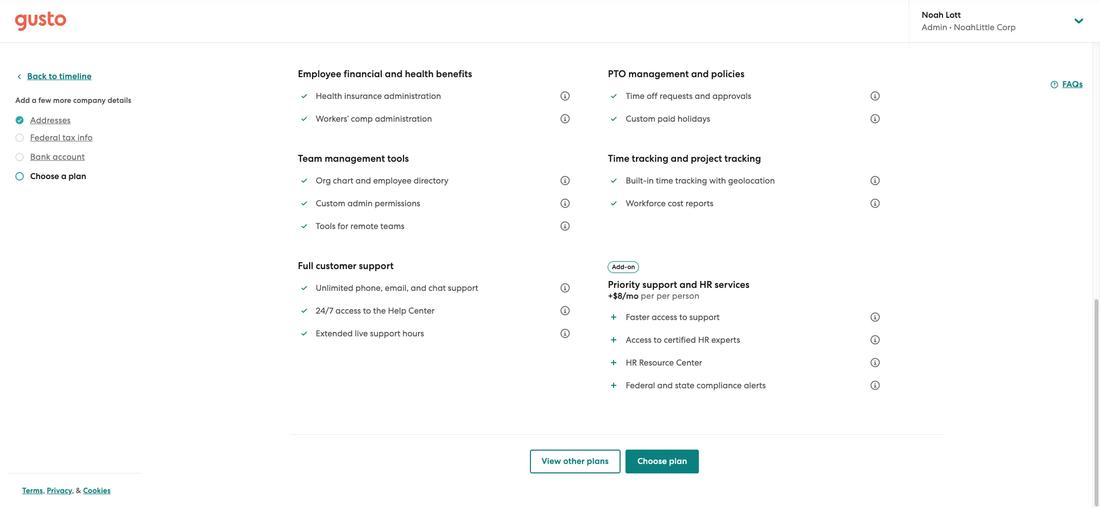 Task type: vqa. For each thing, say whether or not it's contained in the screenshot.


Task type: locate. For each thing, give the bounding box(es) containing it.
list containing built-in time tracking with geolocation
[[608, 170, 887, 215]]

1 horizontal spatial center
[[676, 358, 703, 368]]

full
[[298, 261, 314, 272]]

0 vertical spatial federal
[[30, 133, 60, 143]]

, left the privacy link
[[43, 487, 45, 496]]

0 horizontal spatial per
[[641, 291, 655, 301]]

federal and state compliance alerts
[[626, 381, 766, 391]]

administration for workers' comp administration
[[375, 114, 432, 124]]

a left few
[[32, 96, 37, 105]]

list containing health insurance administration
[[298, 85, 577, 130]]

terms , privacy , & cookies
[[22, 487, 111, 496]]

1 horizontal spatial choose
[[638, 457, 667, 467]]

tracking down the time tracking and project tracking
[[676, 176, 708, 186]]

list containing org chart and employee directory
[[298, 170, 577, 237]]

few
[[38, 96, 51, 105]]

plan inside button
[[669, 457, 688, 467]]

employee financial and health benefits
[[298, 68, 472, 80]]

0 vertical spatial plan
[[68, 171, 86, 182]]

check image down circle check icon
[[15, 134, 24, 142]]

custom for team
[[316, 199, 346, 209]]

1 vertical spatial administration
[[375, 114, 432, 124]]

permissions
[[375, 199, 420, 209]]

policies
[[712, 68, 745, 80]]

details
[[108, 96, 131, 105]]

time left off in the top of the page
[[626, 91, 645, 101]]

workers'
[[316, 114, 349, 124]]

financial
[[344, 68, 383, 80]]

access for 24/7
[[336, 306, 361, 316]]

to inside 'button'
[[49, 71, 57, 82]]

administration
[[384, 91, 441, 101], [375, 114, 432, 124]]

list for full customer support
[[298, 278, 577, 345]]

federal down 'addresses'
[[30, 133, 60, 143]]

to
[[49, 71, 57, 82], [363, 306, 371, 316], [680, 313, 688, 323], [654, 336, 662, 345]]

choose a plan list
[[15, 114, 137, 185]]

2 per from the left
[[657, 291, 670, 301]]

access to certified hr experts
[[626, 336, 741, 345]]

0 horizontal spatial custom
[[316, 199, 346, 209]]

management
[[629, 68, 689, 80], [325, 153, 385, 165]]

1 vertical spatial plan
[[669, 457, 688, 467]]

a
[[32, 96, 37, 105], [61, 171, 66, 182]]

hr inside priority support and hr services +$8/mo per per person
[[700, 280, 713, 291]]

workforce
[[626, 199, 666, 209]]

list containing unlimited phone, email, and chat support
[[298, 278, 577, 345]]

1 horizontal spatial management
[[629, 68, 689, 80]]

1 vertical spatial choose
[[638, 457, 667, 467]]

0 horizontal spatial management
[[325, 153, 385, 165]]

in
[[647, 176, 654, 186]]

,
[[43, 487, 45, 496], [72, 487, 74, 496]]

with
[[710, 176, 726, 186]]

administration down "health" on the top
[[384, 91, 441, 101]]

1 horizontal spatial access
[[652, 313, 678, 323]]

+$8/mo
[[608, 291, 639, 302]]

time tracking and project tracking
[[608, 153, 762, 165]]

2 check image from the top
[[15, 172, 24, 181]]

per
[[641, 291, 655, 301], [657, 291, 670, 301]]

1 horizontal spatial ,
[[72, 487, 74, 496]]

, left &
[[72, 487, 74, 496]]

to right access
[[654, 336, 662, 345]]

1 vertical spatial a
[[61, 171, 66, 182]]

holidays
[[678, 114, 711, 124]]

hr left services
[[700, 280, 713, 291]]

1 horizontal spatial federal
[[626, 381, 656, 391]]

choose a plan
[[30, 171, 86, 182]]

extended live support hours
[[316, 329, 424, 339]]

noah lott admin • noahlittle corp
[[922, 10, 1016, 32]]

0 vertical spatial time
[[626, 91, 645, 101]]

add
[[15, 96, 30, 105]]

24/7 access to the help center
[[316, 306, 435, 316]]

24/7
[[316, 306, 334, 316]]

1 vertical spatial federal
[[626, 381, 656, 391]]

management up off in the top of the page
[[629, 68, 689, 80]]

0 horizontal spatial choose
[[30, 171, 59, 182]]

tracking up geolocation
[[725, 153, 762, 165]]

remote
[[351, 222, 379, 232]]

check image down check icon in the left top of the page
[[15, 172, 24, 181]]

0 vertical spatial custom
[[626, 114, 656, 124]]

0 vertical spatial administration
[[384, 91, 441, 101]]

to right back
[[49, 71, 57, 82]]

org chart and employee directory
[[316, 176, 449, 186]]

noah
[[922, 10, 944, 20]]

0 horizontal spatial ,
[[43, 487, 45, 496]]

custom for pto
[[626, 114, 656, 124]]

access right faster
[[652, 313, 678, 323]]

0 horizontal spatial plan
[[68, 171, 86, 182]]

hr resource center
[[626, 358, 703, 368]]

2 horizontal spatial tracking
[[725, 153, 762, 165]]

0 horizontal spatial center
[[409, 306, 435, 316]]

experts
[[712, 336, 741, 345]]

cost
[[668, 199, 684, 209]]

1 horizontal spatial a
[[61, 171, 66, 182]]

access
[[336, 306, 361, 316], [652, 313, 678, 323]]

bank account button
[[30, 151, 85, 163]]

access right the 24/7
[[336, 306, 361, 316]]

federal inside button
[[30, 133, 60, 143]]

custom up tools
[[316, 199, 346, 209]]

custom down off in the top of the page
[[626, 114, 656, 124]]

hr left experts
[[699, 336, 710, 345]]

built-in time tracking with geolocation
[[626, 176, 775, 186]]

access for faster
[[652, 313, 678, 323]]

2 vertical spatial hr
[[626, 358, 637, 368]]

0 vertical spatial check image
[[15, 134, 24, 142]]

full customer support
[[298, 261, 394, 272]]

1 horizontal spatial custom
[[626, 114, 656, 124]]

live
[[355, 329, 368, 339]]

choose for choose a plan
[[30, 171, 59, 182]]

and up time off requests and approvals
[[692, 68, 709, 80]]

0 horizontal spatial access
[[336, 306, 361, 316]]

0 vertical spatial choose
[[30, 171, 59, 182]]

per up faster
[[641, 291, 655, 301]]

1 vertical spatial center
[[676, 358, 703, 368]]

management up chart
[[325, 153, 385, 165]]

0 horizontal spatial a
[[32, 96, 37, 105]]

list for employee financial and health benefits
[[298, 85, 577, 130]]

list containing time off requests and approvals
[[608, 85, 887, 130]]

1 vertical spatial custom
[[316, 199, 346, 209]]

noahlittle
[[954, 22, 995, 32]]

workforce cost reports
[[626, 199, 714, 209]]

custom
[[626, 114, 656, 124], [316, 199, 346, 209]]

account
[[53, 152, 85, 162]]

1 vertical spatial management
[[325, 153, 385, 165]]

company
[[73, 96, 106, 105]]

check image
[[15, 134, 24, 142], [15, 172, 24, 181]]

addresses button
[[30, 114, 71, 126]]

1 horizontal spatial plan
[[669, 457, 688, 467]]

federal down the 'resource'
[[626, 381, 656, 391]]

to down person at the bottom right
[[680, 313, 688, 323]]

center
[[409, 306, 435, 316], [676, 358, 703, 368]]

tax
[[63, 133, 75, 143]]

add a few more company details
[[15, 96, 131, 105]]

privacy
[[47, 487, 72, 496]]

1 vertical spatial hr
[[699, 336, 710, 345]]

choose
[[30, 171, 59, 182], [638, 457, 667, 467]]

and inside priority support and hr services +$8/mo per per person
[[680, 280, 698, 291]]

plans
[[587, 457, 609, 467]]

choose inside button
[[638, 457, 667, 467]]

support up the phone,
[[359, 261, 394, 272]]

administration down health insurance administration
[[375, 114, 432, 124]]

lott
[[946, 10, 961, 20]]

a down account
[[61, 171, 66, 182]]

1 check image from the top
[[15, 134, 24, 142]]

1 horizontal spatial tracking
[[676, 176, 708, 186]]

privacy link
[[47, 487, 72, 496]]

and up person at the bottom right
[[680, 280, 698, 291]]

admin
[[922, 22, 948, 32]]

center up the state
[[676, 358, 703, 368]]

and left the state
[[658, 381, 673, 391]]

employee
[[373, 176, 412, 186]]

0 vertical spatial hr
[[700, 280, 713, 291]]

0 vertical spatial center
[[409, 306, 435, 316]]

0 horizontal spatial federal
[[30, 133, 60, 143]]

choose inside list
[[30, 171, 59, 182]]

plan
[[68, 171, 86, 182], [669, 457, 688, 467]]

health insurance administration
[[316, 91, 441, 101]]

0 vertical spatial management
[[629, 68, 689, 80]]

circle check image
[[15, 114, 24, 126]]

hr down access
[[626, 358, 637, 368]]

federal for federal tax info
[[30, 133, 60, 143]]

1 , from the left
[[43, 487, 45, 496]]

bank
[[30, 152, 51, 162]]

center up the hours
[[409, 306, 435, 316]]

faster access to support
[[626, 313, 720, 323]]

off
[[647, 91, 658, 101]]

1 vertical spatial time
[[608, 153, 630, 165]]

tools for remote teams
[[316, 222, 405, 232]]

1 vertical spatial check image
[[15, 172, 24, 181]]

chat
[[429, 284, 446, 293]]

time up built-
[[608, 153, 630, 165]]

federal tax info button
[[30, 132, 93, 144]]

tracking up in
[[632, 153, 669, 165]]

per left person at the bottom right
[[657, 291, 670, 301]]

directory
[[414, 176, 449, 186]]

0 vertical spatial a
[[32, 96, 37, 105]]

access
[[626, 336, 652, 345]]

and
[[385, 68, 403, 80], [692, 68, 709, 80], [695, 91, 711, 101], [671, 153, 689, 165], [356, 176, 371, 186], [680, 280, 698, 291], [411, 284, 427, 293], [658, 381, 673, 391]]

federal
[[30, 133, 60, 143], [626, 381, 656, 391]]

list
[[298, 85, 577, 130], [608, 85, 887, 130], [298, 170, 577, 237], [608, 170, 887, 215], [298, 278, 577, 345], [608, 307, 887, 397]]

support up person at the bottom right
[[643, 280, 678, 291]]

and up time
[[671, 153, 689, 165]]

admin
[[348, 199, 373, 209]]

a inside list
[[61, 171, 66, 182]]

2 , from the left
[[72, 487, 74, 496]]

1 horizontal spatial per
[[657, 291, 670, 301]]

person
[[673, 291, 700, 301]]

help
[[388, 306, 407, 316]]



Task type: describe. For each thing, give the bounding box(es) containing it.
priority support and hr services +$8/mo per per person
[[608, 280, 750, 302]]

view other plans
[[542, 457, 609, 467]]

approvals
[[713, 91, 752, 101]]

health
[[316, 91, 342, 101]]

benefits
[[436, 68, 472, 80]]

built-
[[626, 176, 647, 186]]

view
[[542, 457, 562, 467]]

and left "health" on the top
[[385, 68, 403, 80]]

support down the
[[370, 329, 401, 339]]

insurance
[[344, 91, 382, 101]]

time
[[656, 176, 674, 186]]

add-
[[612, 264, 628, 271]]

tools
[[316, 222, 336, 232]]

more
[[53, 96, 71, 105]]

corp
[[997, 22, 1016, 32]]

customer
[[316, 261, 357, 272]]

paid
[[658, 114, 676, 124]]

federal for federal and state compliance alerts
[[626, 381, 656, 391]]

pto management and policies
[[608, 68, 745, 80]]

custom paid holidays
[[626, 114, 711, 124]]

compliance
[[697, 381, 742, 391]]

list containing faster access to support
[[608, 307, 887, 397]]

1 per from the left
[[641, 291, 655, 301]]

back to timeline
[[27, 71, 92, 82]]

hr for and
[[700, 280, 713, 291]]

choose for choose plan
[[638, 457, 667, 467]]

terms link
[[22, 487, 43, 496]]

faqs
[[1063, 79, 1084, 90]]

hr for certified
[[699, 336, 710, 345]]

team
[[298, 153, 323, 165]]

faqs button
[[1051, 79, 1084, 91]]

view other plans button
[[530, 451, 621, 474]]

&
[[76, 487, 81, 496]]

services
[[715, 280, 750, 291]]

other
[[564, 457, 585, 467]]

employee
[[298, 68, 342, 80]]

team management tools
[[298, 153, 409, 165]]

workers' comp administration
[[316, 114, 432, 124]]

support inside priority support and hr services +$8/mo per per person
[[643, 280, 678, 291]]

add-on
[[612, 264, 636, 271]]

cookies
[[83, 487, 111, 496]]

support down person at the bottom right
[[690, 313, 720, 323]]

unlimited
[[316, 284, 354, 293]]

to left the
[[363, 306, 371, 316]]

time for time tracking and project tracking
[[608, 153, 630, 165]]

management for pto
[[629, 68, 689, 80]]

certified
[[664, 336, 696, 345]]

tools
[[388, 153, 409, 165]]

and left chat
[[411, 284, 427, 293]]

priority
[[608, 280, 641, 291]]

back to timeline button
[[15, 71, 92, 83]]

addresses
[[30, 115, 71, 125]]

state
[[675, 381, 695, 391]]

list for time tracking and project tracking
[[608, 170, 887, 215]]

org
[[316, 176, 331, 186]]

timeline
[[59, 71, 92, 82]]

time for time off requests and approvals
[[626, 91, 645, 101]]

unlimited phone, email, and chat support
[[316, 284, 479, 293]]

support right chat
[[448, 284, 479, 293]]

bank account
[[30, 152, 85, 162]]

geolocation
[[729, 176, 775, 186]]

management for team
[[325, 153, 385, 165]]

and right chart
[[356, 176, 371, 186]]

back
[[27, 71, 47, 82]]

health
[[405, 68, 434, 80]]

project
[[691, 153, 723, 165]]

a for plan
[[61, 171, 66, 182]]

list for pto management and policies
[[608, 85, 887, 130]]

resource
[[639, 358, 674, 368]]

extended
[[316, 329, 353, 339]]

check image
[[15, 153, 24, 162]]

choose plan button
[[626, 451, 700, 474]]

choose plan
[[638, 457, 688, 467]]

time off requests and approvals
[[626, 91, 752, 101]]

cookies button
[[83, 486, 111, 498]]

on
[[628, 264, 636, 271]]

and up holidays
[[695, 91, 711, 101]]

faster
[[626, 313, 650, 323]]

list for team management tools
[[298, 170, 577, 237]]

alerts
[[744, 381, 766, 391]]

hours
[[403, 329, 424, 339]]

home image
[[15, 11, 66, 31]]

0 horizontal spatial tracking
[[632, 153, 669, 165]]

plan inside list
[[68, 171, 86, 182]]

requests
[[660, 91, 693, 101]]

administration for health insurance administration
[[384, 91, 441, 101]]

info
[[78, 133, 93, 143]]

reports
[[686, 199, 714, 209]]

the
[[373, 306, 386, 316]]

for
[[338, 222, 349, 232]]

a for few
[[32, 96, 37, 105]]

pto
[[608, 68, 627, 80]]

federal tax info
[[30, 133, 93, 143]]



